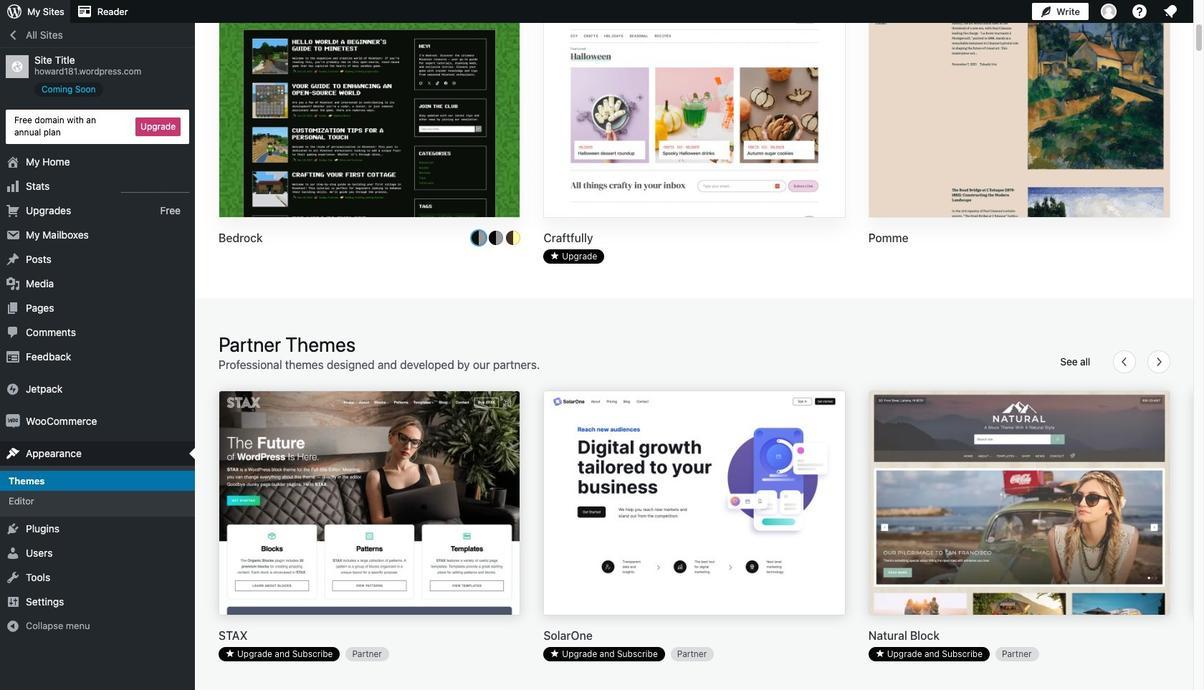 Task type: locate. For each thing, give the bounding box(es) containing it.
solarone is a fresh, minimal, and professional wordpress block theme. this theme is suitable for corporate business websites or agencies, freelancers and small startups. image
[[545, 392, 845, 617]]

img image
[[6, 382, 20, 396], [6, 414, 20, 429]]

my profile image
[[1101, 4, 1117, 19]]

inspired by the iconic worlds of minecraft and minetest, bedrock is a blog theme that reminds the immersive experience of these games. image
[[219, 0, 520, 219]]

2 img image from the top
[[6, 414, 20, 429]]

a cheerful wordpress blogging theme dedicated to all things homemade and delightful. image
[[545, 0, 845, 219]]

help image
[[1132, 3, 1149, 20]]

1 vertical spatial img image
[[6, 414, 20, 429]]

0 vertical spatial img image
[[6, 382, 20, 396]]



Task type: vqa. For each thing, say whether or not it's contained in the screenshot.
first img from the bottom
yes



Task type: describe. For each thing, give the bounding box(es) containing it.
highest hourly views 0 image
[[121, 183, 189, 193]]

1 img image from the top
[[6, 382, 20, 396]]

stax is a premium block theme for the wordpress full-site editor. the design is clean, versatile, and totally customizable. additionally, the setup wizard provides a super simple installation process — so your site will appear exactly as the demo within moments of activation. image
[[219, 392, 520, 617]]

manage your notifications image
[[1162, 3, 1180, 20]]

pomme is a simple portfolio theme for painters. image
[[870, 0, 1170, 219]]

whether you're providing fishing charters or surf adventures, promoting local farmers markets or saving the whales, offering vegan cooking tips or selling organic lip balm — the natural theme is a natural choice for your wordpress website. image
[[870, 392, 1170, 617]]



